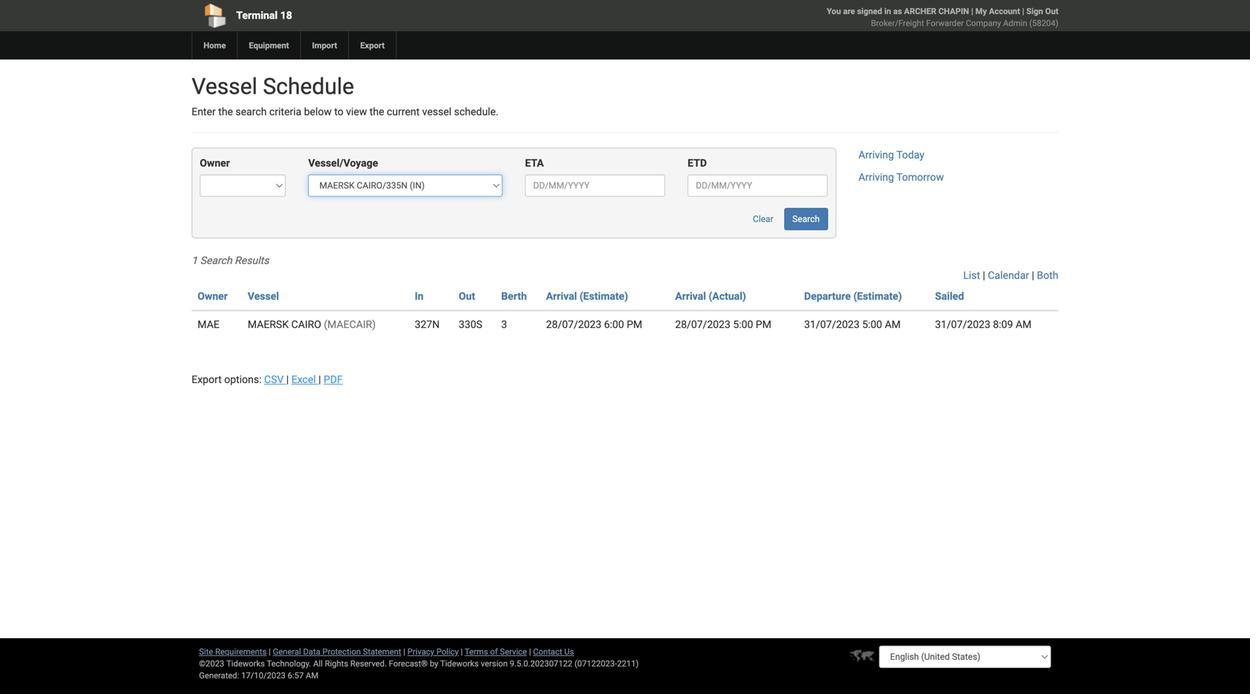 Task type: locate. For each thing, give the bounding box(es) containing it.
am down departure (estimate) link
[[885, 319, 901, 331]]

pm for 28/07/2023 5:00 pm
[[756, 319, 772, 331]]

0 vertical spatial arriving
[[859, 149, 894, 161]]

excel link
[[292, 374, 319, 386]]

0 horizontal spatial 31/07/2023
[[805, 319, 860, 331]]

chapin
[[939, 6, 970, 16]]

1 horizontal spatial arrival
[[675, 290, 706, 303]]

out up "330s"
[[459, 290, 475, 303]]

18
[[280, 9, 292, 22]]

| left general
[[269, 647, 271, 657]]

| right list
[[983, 269, 986, 282]]

31/07/2023
[[805, 319, 860, 331], [935, 319, 991, 331]]

departure
[[805, 290, 851, 303]]

28/07/2023 6:00 pm
[[546, 319, 643, 331]]

0 horizontal spatial (estimate)
[[580, 290, 628, 303]]

reserved.
[[350, 659, 387, 669]]

0 vertical spatial export
[[360, 41, 385, 50]]

export for export options: csv | excel | pdf
[[192, 374, 222, 386]]

|
[[972, 6, 974, 16], [1023, 6, 1025, 16], [983, 269, 986, 282], [1032, 269, 1035, 282], [286, 374, 289, 386], [319, 374, 321, 386], [269, 647, 271, 657], [403, 647, 406, 657], [461, 647, 463, 657], [529, 647, 531, 657]]

arrival (actual)
[[675, 290, 746, 303]]

site
[[199, 647, 213, 657]]

privacy policy link
[[408, 647, 459, 657]]

arrival for arrival (estimate)
[[546, 290, 577, 303]]

in
[[415, 290, 424, 303]]

1 arriving from the top
[[859, 149, 894, 161]]

0 horizontal spatial out
[[459, 290, 475, 303]]

arriving down arriving today 'link'
[[859, 171, 894, 183]]

rights
[[325, 659, 348, 669]]

5:00
[[733, 319, 753, 331], [863, 319, 883, 331]]

0 horizontal spatial the
[[218, 106, 233, 118]]

pm
[[627, 319, 643, 331], [756, 319, 772, 331]]

calendar link
[[988, 269, 1030, 282]]

export
[[360, 41, 385, 50], [192, 374, 222, 386]]

site requirements link
[[199, 647, 267, 657]]

search right the 1
[[200, 255, 232, 267]]

1 arrival from the left
[[546, 290, 577, 303]]

signed
[[857, 6, 883, 16]]

28/07/2023
[[546, 319, 602, 331], [675, 319, 731, 331]]

arriving today
[[859, 149, 925, 161]]

clear
[[753, 214, 774, 224]]

out inside you are signed in as archer chapin | my account | sign out broker/freight forwarder company admin (58204)
[[1046, 6, 1059, 16]]

vessel up the maersk in the top left of the page
[[248, 290, 279, 303]]

arriving for arriving today
[[859, 149, 894, 161]]

1 horizontal spatial (estimate)
[[854, 290, 902, 303]]

admin
[[1004, 18, 1028, 28]]

csv
[[264, 374, 284, 386]]

vessel
[[192, 73, 258, 100], [248, 290, 279, 303]]

28/07/2023 down arrival (actual) 'link'
[[675, 319, 731, 331]]

arrival left (actual)
[[675, 290, 706, 303]]

1 horizontal spatial 31/07/2023
[[935, 319, 991, 331]]

site requirements | general data protection statement | privacy policy | terms of service | contact us ©2023 tideworks technology. all rights reserved. forecast® by tideworks version 9.5.0.202307122 (07122023-2211) generated: 17/10/2023 6:57 am
[[199, 647, 639, 681]]

0 horizontal spatial am
[[306, 671, 319, 681]]

| up 9.5.0.202307122
[[529, 647, 531, 657]]

search button
[[785, 208, 828, 230]]

0 horizontal spatial pm
[[627, 319, 643, 331]]

1 31/07/2023 from the left
[[805, 319, 860, 331]]

2 28/07/2023 from the left
[[675, 319, 731, 331]]

28/07/2023 for 28/07/2023 5:00 pm
[[675, 319, 731, 331]]

| left both
[[1032, 269, 1035, 282]]

broker/freight
[[871, 18, 925, 28]]

export left options:
[[192, 374, 222, 386]]

statement
[[363, 647, 401, 657]]

pdf link
[[324, 374, 343, 386]]

terminal 18
[[236, 9, 292, 22]]

1 horizontal spatial am
[[885, 319, 901, 331]]

2 31/07/2023 from the left
[[935, 319, 991, 331]]

2 arrival from the left
[[675, 290, 706, 303]]

mae
[[198, 319, 220, 331]]

1 horizontal spatial 5:00
[[863, 319, 883, 331]]

etd
[[688, 157, 707, 169]]

vessel up enter
[[192, 73, 258, 100]]

1 vertical spatial out
[[459, 290, 475, 303]]

vessel inside vessel schedule enter the search criteria below to view the current vessel schedule.
[[192, 73, 258, 100]]

2 5:00 from the left
[[863, 319, 883, 331]]

terminal
[[236, 9, 278, 22]]

out up (58204)
[[1046, 6, 1059, 16]]

current
[[387, 106, 420, 118]]

1 vertical spatial search
[[200, 255, 232, 267]]

in link
[[415, 290, 424, 303]]

1 pm from the left
[[627, 319, 643, 331]]

1 horizontal spatial the
[[370, 106, 384, 118]]

31/07/2023 down sailed link
[[935, 319, 991, 331]]

arriving up arriving tomorrow
[[859, 149, 894, 161]]

5:00 for 31/07/2023
[[863, 319, 883, 331]]

export down the terminal 18 link
[[360, 41, 385, 50]]

general
[[273, 647, 301, 657]]

pm for 28/07/2023 6:00 pm
[[627, 319, 643, 331]]

home
[[204, 41, 226, 50]]

arrival up 28/07/2023 6:00 pm
[[546, 290, 577, 303]]

1 vertical spatial vessel
[[248, 290, 279, 303]]

5:00 down departure (estimate) link
[[863, 319, 883, 331]]

search right clear
[[793, 214, 820, 224]]

0 vertical spatial search
[[793, 214, 820, 224]]

my
[[976, 6, 987, 16]]

2 pm from the left
[[756, 319, 772, 331]]

owner up mae
[[198, 290, 228, 303]]

0 horizontal spatial 5:00
[[733, 319, 753, 331]]

2 (estimate) from the left
[[854, 290, 902, 303]]

3
[[501, 319, 507, 331]]

both
[[1037, 269, 1059, 282]]

enter
[[192, 106, 216, 118]]

0 horizontal spatial arrival
[[546, 290, 577, 303]]

(07122023-
[[575, 659, 617, 669]]

| up forecast®
[[403, 647, 406, 657]]

(estimate)
[[580, 290, 628, 303], [854, 290, 902, 303]]

sailed link
[[935, 290, 964, 303]]

contact
[[533, 647, 562, 657]]

both link
[[1037, 269, 1059, 282]]

owner down enter
[[200, 157, 230, 169]]

(estimate) up 31/07/2023 5:00 am
[[854, 290, 902, 303]]

2 horizontal spatial am
[[1016, 319, 1032, 331]]

0 vertical spatial out
[[1046, 6, 1059, 16]]

arrival (estimate)
[[546, 290, 628, 303]]

1 28/07/2023 from the left
[[546, 319, 602, 331]]

28/07/2023 down arrival (estimate) link
[[546, 319, 602, 331]]

(estimate) up 28/07/2023 6:00 pm
[[580, 290, 628, 303]]

31/07/2023 down departure
[[805, 319, 860, 331]]

6:57
[[288, 671, 304, 681]]

the
[[218, 106, 233, 118], [370, 106, 384, 118]]

cairo
[[291, 319, 321, 331]]

am
[[885, 319, 901, 331], [1016, 319, 1032, 331], [306, 671, 319, 681]]

search
[[793, 214, 820, 224], [200, 255, 232, 267]]

am down all
[[306, 671, 319, 681]]

1 horizontal spatial out
[[1046, 6, 1059, 16]]

1 horizontal spatial 28/07/2023
[[675, 319, 731, 331]]

contact us link
[[533, 647, 574, 657]]

1 vertical spatial export
[[192, 374, 222, 386]]

1 horizontal spatial pm
[[756, 319, 772, 331]]

1 horizontal spatial export
[[360, 41, 385, 50]]

(estimate) for arrival (estimate)
[[580, 290, 628, 303]]

2 arriving from the top
[[859, 171, 894, 183]]

ETA text field
[[525, 174, 666, 197]]

1 (estimate) from the left
[[580, 290, 628, 303]]

1 horizontal spatial search
[[793, 214, 820, 224]]

service
[[500, 647, 527, 657]]

list
[[964, 269, 981, 282]]

equipment link
[[237, 31, 300, 60]]

schedule
[[263, 73, 354, 100]]

general data protection statement link
[[273, 647, 401, 657]]

sign
[[1027, 6, 1044, 16]]

1 vertical spatial arriving
[[859, 171, 894, 183]]

company
[[966, 18, 1002, 28]]

terminal 18 link
[[192, 0, 540, 31]]

0 horizontal spatial 28/07/2023
[[546, 319, 602, 331]]

(58204)
[[1030, 18, 1059, 28]]

0 horizontal spatial export
[[192, 374, 222, 386]]

the right enter
[[218, 106, 233, 118]]

0 vertical spatial owner
[[200, 157, 230, 169]]

5:00 down (actual)
[[733, 319, 753, 331]]

0 vertical spatial vessel
[[192, 73, 258, 100]]

the right view
[[370, 106, 384, 118]]

0 horizontal spatial search
[[200, 255, 232, 267]]

tomorrow
[[897, 171, 944, 183]]

clear button
[[745, 208, 782, 230]]

1 search results list | calendar | both
[[192, 255, 1059, 282]]

arrival (estimate) link
[[546, 290, 628, 303]]

1 5:00 from the left
[[733, 319, 753, 331]]

am right 8:09
[[1016, 319, 1032, 331]]

vessel for vessel
[[248, 290, 279, 303]]

vessel for vessel schedule enter the search criteria below to view the current vessel schedule.
[[192, 73, 258, 100]]

criteria
[[269, 106, 302, 118]]

list link
[[964, 269, 981, 282]]

out
[[1046, 6, 1059, 16], [459, 290, 475, 303]]

requirements
[[215, 647, 267, 657]]



Task type: vqa. For each thing, say whether or not it's contained in the screenshot.
the Excel
yes



Task type: describe. For each thing, give the bounding box(es) containing it.
vessel
[[422, 106, 452, 118]]

of
[[490, 647, 498, 657]]

search inside "button"
[[793, 214, 820, 224]]

export for export
[[360, 41, 385, 50]]

| right csv
[[286, 374, 289, 386]]

5:00 for 28/07/2023
[[733, 319, 753, 331]]

31/07/2023 8:09 am
[[935, 319, 1032, 331]]

view
[[346, 106, 367, 118]]

28/07/2023 5:00 pm
[[675, 319, 772, 331]]

forecast®
[[389, 659, 428, 669]]

am for 31/07/2023 5:00 am
[[885, 319, 901, 331]]

8:09
[[993, 319, 1014, 331]]

am for 31/07/2023 8:09 am
[[1016, 319, 1032, 331]]

arriving for arriving tomorrow
[[859, 171, 894, 183]]

arrival (actual) link
[[675, 290, 746, 303]]

2 the from the left
[[370, 106, 384, 118]]

ETD text field
[[688, 174, 828, 197]]

| left the my
[[972, 6, 974, 16]]

by
[[430, 659, 439, 669]]

31/07/2023 5:00 am
[[805, 319, 901, 331]]

calendar
[[988, 269, 1030, 282]]

out link
[[459, 290, 475, 303]]

(maecair)
[[324, 319, 376, 331]]

(estimate) for departure (estimate)
[[854, 290, 902, 303]]

31/07/2023 for 31/07/2023 5:00 am
[[805, 319, 860, 331]]

account
[[989, 6, 1021, 16]]

import link
[[300, 31, 348, 60]]

sailed
[[935, 290, 964, 303]]

terms
[[465, 647, 488, 657]]

generated:
[[199, 671, 239, 681]]

28/07/2023 for 28/07/2023 6:00 pm
[[546, 319, 602, 331]]

berth link
[[501, 290, 527, 303]]

327n
[[415, 319, 440, 331]]

terms of service link
[[465, 647, 527, 657]]

arriving tomorrow
[[859, 171, 944, 183]]

us
[[565, 647, 574, 657]]

excel
[[292, 374, 316, 386]]

departure (estimate) link
[[805, 290, 902, 303]]

owner link
[[198, 290, 228, 303]]

(actual)
[[709, 290, 746, 303]]

data
[[303, 647, 321, 657]]

csv link
[[264, 374, 286, 386]]

tideworks
[[440, 659, 479, 669]]

berth
[[501, 290, 527, 303]]

equipment
[[249, 41, 289, 50]]

policy
[[437, 647, 459, 657]]

export link
[[348, 31, 396, 60]]

sign out link
[[1027, 6, 1059, 16]]

pdf
[[324, 374, 343, 386]]

technology.
[[267, 659, 311, 669]]

31/07/2023 for 31/07/2023 8:09 am
[[935, 319, 991, 331]]

import
[[312, 41, 337, 50]]

arriving today link
[[859, 149, 925, 161]]

©2023 tideworks
[[199, 659, 265, 669]]

1 vertical spatial owner
[[198, 290, 228, 303]]

2211)
[[617, 659, 639, 669]]

departure (estimate)
[[805, 290, 902, 303]]

search inside the 1 search results list | calendar | both
[[200, 255, 232, 267]]

are
[[843, 6, 855, 16]]

privacy
[[408, 647, 435, 657]]

| left pdf link
[[319, 374, 321, 386]]

arrival for arrival (actual)
[[675, 290, 706, 303]]

in
[[885, 6, 892, 16]]

schedule.
[[454, 106, 499, 118]]

| up "tideworks"
[[461, 647, 463, 657]]

vessel/voyage
[[308, 157, 378, 169]]

you
[[827, 6, 841, 16]]

version
[[481, 659, 508, 669]]

arriving tomorrow link
[[859, 171, 944, 183]]

you are signed in as archer chapin | my account | sign out broker/freight forwarder company admin (58204)
[[827, 6, 1059, 28]]

1
[[192, 255, 198, 267]]

maersk cairo (maecair)
[[248, 319, 376, 331]]

home link
[[192, 31, 237, 60]]

maersk
[[248, 319, 289, 331]]

1 the from the left
[[218, 106, 233, 118]]

search
[[236, 106, 267, 118]]

17/10/2023
[[241, 671, 286, 681]]

am inside site requirements | general data protection statement | privacy policy | terms of service | contact us ©2023 tideworks technology. all rights reserved. forecast® by tideworks version 9.5.0.202307122 (07122023-2211) generated: 17/10/2023 6:57 am
[[306, 671, 319, 681]]

below
[[304, 106, 332, 118]]

all
[[313, 659, 323, 669]]

| left sign
[[1023, 6, 1025, 16]]

my account link
[[976, 6, 1021, 16]]

forwarder
[[927, 18, 964, 28]]

as
[[894, 6, 902, 16]]

to
[[334, 106, 344, 118]]

9.5.0.202307122
[[510, 659, 573, 669]]



